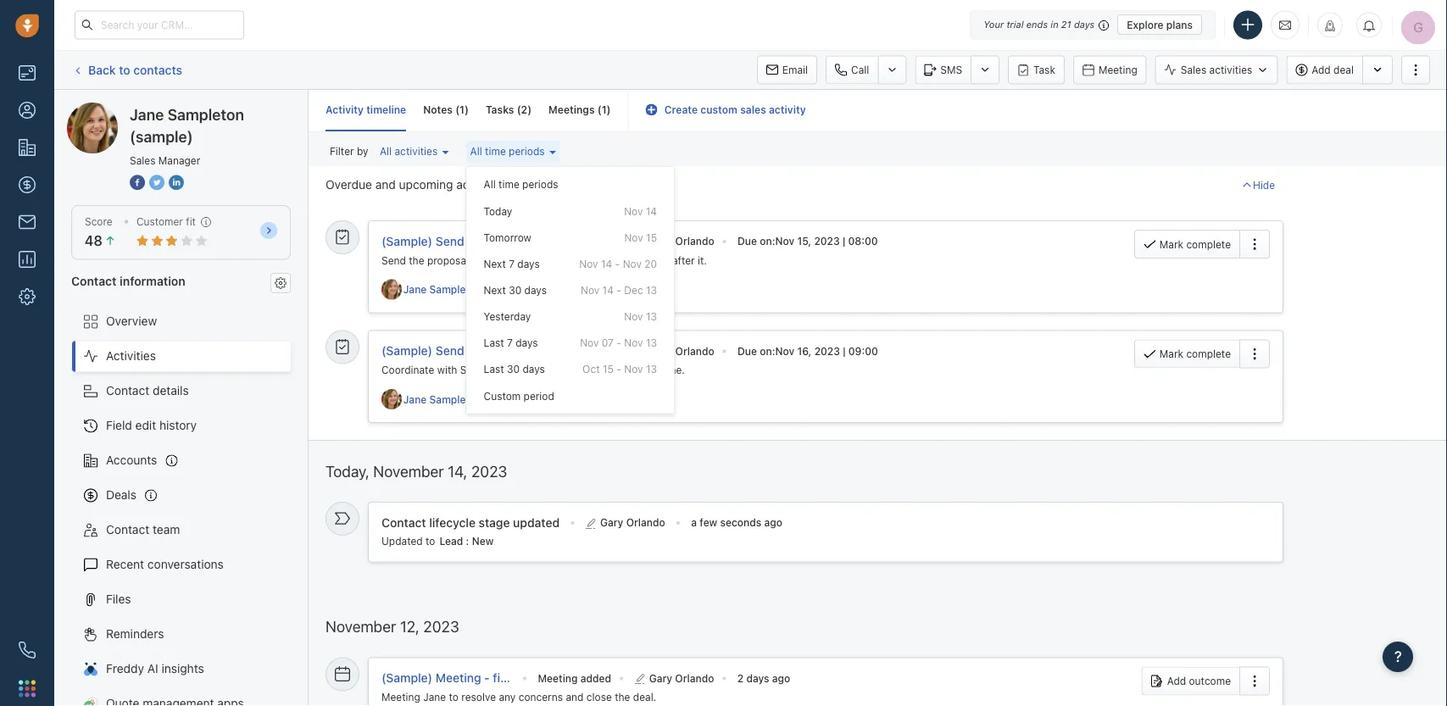 Task type: vqa. For each thing, say whether or not it's contained in the screenshot.


Task type: describe. For each thing, give the bounding box(es) containing it.
(sample) for (sample) send the pricing quote
[[381, 344, 432, 358]]

7 for last
[[507, 337, 513, 349]]

jane sampleton (sample) down contacts
[[101, 102, 240, 116]]

contact lifecycle stage updated
[[381, 516, 560, 529]]

recent conversations
[[106, 557, 224, 571]]

back
[[88, 63, 116, 77]]

to right back
[[119, 63, 130, 77]]

nov up this
[[624, 231, 643, 243]]

filter by
[[330, 146, 368, 157]]

time inside dropdown button
[[485, 146, 506, 157]]

any
[[499, 691, 516, 703]]

contact
[[633, 254, 669, 266]]

field
[[106, 418, 132, 432]]

overdue
[[326, 178, 372, 192]]

the right for on the left bottom
[[506, 364, 522, 376]]

orlando for coordinate with steve for the pricing quote and send it to jane.
[[675, 345, 714, 357]]

jane sampleton (sample) link for pricing
[[403, 392, 532, 407]]

conversations
[[147, 557, 224, 571]]

and down task at the left
[[591, 364, 608, 376]]

sales for sales activities
[[1181, 64, 1206, 76]]

activities for all activities
[[395, 146, 438, 157]]

Search your CRM... text field
[[75, 11, 244, 39]]

(sample) for (sample) send the proposal document
[[381, 234, 432, 248]]

jane sampleton (sample) up manager
[[130, 105, 244, 145]]

tasks
[[486, 104, 514, 116]]

nov 14 - dec 13
[[581, 284, 657, 296]]

custom period
[[484, 390, 554, 402]]

48 button
[[85, 233, 116, 249]]

close
[[586, 691, 612, 703]]

add for add deal
[[1312, 64, 1331, 76]]

15 for oct
[[603, 363, 614, 375]]

on for (sample) send the pricing quote
[[760, 345, 772, 357]]

lifecycle
[[429, 516, 476, 529]]

1 for notes ( 1 )
[[460, 104, 465, 116]]

1 vertical spatial november
[[326, 617, 396, 636]]

deals
[[106, 488, 136, 502]]

next 30 days
[[484, 284, 547, 296]]

overdue and upcoming activities
[[326, 178, 505, 192]]

nov 15
[[624, 231, 657, 243]]

email button
[[757, 56, 817, 84]]

november 12, 2023
[[326, 617, 459, 636]]

the down (sample) send the proposal document link
[[409, 254, 424, 266]]

activity
[[769, 104, 806, 116]]

task
[[591, 345, 612, 357]]

12,
[[400, 617, 419, 636]]

last 7 days
[[484, 337, 538, 349]]

tomorrow
[[484, 231, 531, 243]]

coordinate
[[381, 364, 434, 376]]

stage change image
[[335, 511, 350, 526]]

details
[[153, 384, 189, 398]]

complete for (sample) send the pricing quote
[[1186, 348, 1231, 360]]

reminders
[[106, 627, 164, 641]]

activities for sales activities
[[1209, 64, 1252, 76]]

periods inside dropdown button
[[509, 146, 545, 157]]

) for tasks ( 2 )
[[527, 104, 532, 116]]

plans
[[1166, 19, 1193, 31]]

filter
[[330, 146, 354, 157]]

jane down coordinate
[[403, 393, 427, 405]]

mark complete button for (sample) send the proposal document
[[1134, 230, 1239, 259]]

orlando left a
[[626, 517, 665, 529]]

last 30 days
[[484, 363, 545, 375]]

gary orlando for coordinate with steve for the pricing quote and send it to jane.
[[649, 345, 714, 357]]

freddy
[[106, 662, 144, 676]]

sampleton up manager
[[168, 105, 244, 123]]

call link
[[826, 56, 878, 84]]

08:00
[[848, 235, 878, 247]]

15 for nov
[[646, 231, 657, 243]]

1 vertical spatial periods
[[522, 179, 558, 190]]

a few seconds ago updated to lead : new
[[381, 517, 782, 547]]

1 vertical spatial pricing
[[524, 364, 557, 376]]

meetings image
[[335, 666, 350, 681]]

13 for nov 07 - nov 13
[[646, 337, 657, 349]]

sales for sales manager
[[130, 154, 156, 166]]

updated
[[513, 516, 560, 529]]

back to contacts
[[88, 63, 182, 77]]

explore plans link
[[1117, 14, 1202, 35]]

for
[[490, 364, 503, 376]]

0 vertical spatial quote
[[531, 344, 563, 358]]

(sample) up manager
[[192, 102, 240, 116]]

(sample) down next 7 days
[[485, 284, 528, 295]]

after
[[672, 254, 695, 266]]

this
[[613, 254, 630, 266]]

: inside 'a few seconds ago updated to lead : new'
[[466, 535, 469, 547]]

insights
[[161, 662, 204, 676]]

on for (sample) send the proposal document
[[760, 235, 772, 247]]

(sample) down the last 30 days
[[485, 393, 528, 405]]

mark complete for (sample) send the pricing quote
[[1160, 348, 1231, 360]]

nov down nov 07 - nov 13
[[624, 363, 643, 375]]

nov 13
[[624, 311, 657, 322]]

overview
[[106, 314, 157, 328]]

1 vertical spatial with
[[437, 364, 457, 376]]

customer fit
[[136, 216, 196, 228]]

last for last 30 days
[[484, 363, 504, 375]]

1 vertical spatial quote
[[560, 364, 588, 376]]

nov up nov 15
[[624, 205, 643, 217]]

+1 for document
[[540, 284, 551, 295]]

to left resolve
[[449, 691, 459, 703]]

tasks image for (sample) send the pricing quote
[[335, 339, 350, 354]]

today,
[[326, 462, 369, 480]]

task
[[1033, 64, 1055, 76]]

meetings ( 1 )
[[549, 104, 611, 116]]

meeting for meeting jane to resolve any concerns and close the deal.
[[381, 691, 420, 703]]

1 vertical spatial document
[[472, 254, 520, 266]]

14 for nov 14 - nov 20
[[601, 258, 612, 270]]

2023 right the '14,'
[[471, 462, 507, 480]]

the up steve on the bottom left of the page
[[467, 344, 486, 358]]

jane down back
[[101, 102, 127, 116]]

follow
[[543, 254, 572, 266]]

sms button
[[915, 56, 971, 84]]

phone element
[[10, 633, 44, 667]]

today
[[484, 205, 512, 217]]

email
[[782, 64, 808, 76]]

: for (sample) send the proposal document
[[772, 235, 775, 247]]

to right it
[[647, 364, 656, 376]]

orlando for meeting jane to resolve any concerns and close the deal.
[[675, 672, 714, 684]]

(sample) up sales manager
[[130, 127, 193, 145]]

send for (sample) send the pricing quote
[[436, 344, 464, 358]]

: for (sample) send the pricing quote
[[772, 345, 775, 357]]

oct
[[582, 363, 600, 375]]

contact information
[[71, 274, 185, 288]]

added
[[580, 672, 611, 684]]

call button
[[826, 56, 878, 84]]

upcoming task
[[538, 345, 612, 357]]

1 vertical spatial send
[[381, 254, 406, 266]]

sales
[[740, 104, 766, 116]]

days for nov 14 - nov 20
[[517, 258, 540, 270]]

- for nov 14 - dec 13
[[617, 284, 621, 296]]

history
[[159, 418, 197, 432]]

0 horizontal spatial all
[[380, 146, 392, 157]]

explore
[[1127, 19, 1164, 31]]

gary right updated
[[600, 517, 623, 529]]

jane down contacts
[[130, 105, 164, 123]]

add outcome button
[[1142, 667, 1239, 695]]

and down meeting added
[[566, 691, 584, 703]]

ago inside 'a few seconds ago updated to lead : new'
[[764, 517, 782, 529]]

- for nov 07 - nov 13
[[617, 337, 621, 349]]

add for add outcome
[[1167, 675, 1186, 687]]

nov 14 - nov 20
[[579, 258, 657, 270]]

sales activities
[[1181, 64, 1252, 76]]

jane.
[[659, 364, 685, 376]]

twitter circled image
[[149, 173, 164, 191]]

field edit history
[[106, 418, 197, 432]]

recent
[[106, 557, 144, 571]]

sampleton down contacts
[[130, 102, 189, 116]]

oct 15 - nov 13
[[582, 363, 657, 375]]

14,
[[448, 462, 467, 480]]

send
[[611, 364, 635, 376]]

accounts
[[106, 453, 157, 467]]

days for nov 07 - nov 13
[[516, 337, 538, 349]]

to inside 'a few seconds ago updated to lead : new'
[[426, 535, 435, 547]]

all time periods button
[[466, 141, 560, 162]]

custom
[[484, 390, 521, 402]]

lead
[[439, 535, 463, 547]]

it.
[[698, 254, 707, 266]]

0 vertical spatial november
[[373, 462, 444, 480]]

the down today
[[467, 234, 486, 248]]

nov right 07
[[624, 337, 643, 349]]

today, november 14, 2023
[[326, 462, 507, 480]]

2023 right the "15,"
[[814, 235, 840, 247]]

jane left resolve
[[423, 691, 446, 703]]

due for quote
[[737, 345, 757, 357]]

edit
[[135, 418, 156, 432]]

yesterday
[[484, 311, 531, 322]]

14 for nov 14 - dec 13
[[602, 284, 614, 296]]

mark complete button for (sample) send the pricing quote
[[1134, 340, 1239, 368]]

stage
[[479, 516, 510, 529]]

seconds
[[720, 517, 761, 529]]

+1 for quote
[[540, 393, 551, 405]]



Task type: locate. For each thing, give the bounding box(es) containing it.
mark for (sample) send the pricing quote
[[1160, 348, 1183, 360]]

13 for oct 15 - nov 13
[[646, 363, 657, 375]]

upcoming
[[538, 345, 588, 357]]

create custom sales activity
[[664, 104, 806, 116]]

1 vertical spatial on
[[760, 345, 772, 357]]

coordinate with steve for the pricing quote and send it to jane.
[[381, 364, 685, 376]]

0 vertical spatial +1
[[540, 284, 551, 295]]

period
[[524, 390, 554, 402]]

13 right the dec
[[646, 284, 657, 296]]

back to contacts link
[[71, 57, 183, 83]]

november left 12,
[[326, 617, 396, 636]]

- for oct 15 - nov 13
[[617, 363, 621, 375]]

- right 07
[[617, 337, 621, 349]]

ends
[[1026, 19, 1048, 30]]

1 vertical spatial (sample)
[[381, 344, 432, 358]]

add inside "button"
[[1167, 675, 1186, 687]]

send up steve on the bottom left of the page
[[436, 344, 464, 358]]

2023 right the 16, on the right of the page
[[814, 345, 840, 357]]

1 horizontal spatial 15
[[646, 231, 657, 243]]

0 vertical spatial periods
[[509, 146, 545, 157]]

1 vertical spatial mark
[[1160, 348, 1183, 360]]

- up nov 14 - dec 13
[[615, 258, 620, 270]]

next up yesterday on the left of the page
[[484, 284, 506, 296]]

to
[[119, 63, 130, 77], [647, 364, 656, 376], [426, 535, 435, 547], [449, 691, 459, 703]]

1 horizontal spatial )
[[527, 104, 532, 116]]

send left tomorrow
[[436, 234, 464, 248]]

all activities link
[[376, 141, 453, 162]]

gary orlando for meeting jane to resolve any concerns and close the deal.
[[649, 672, 714, 684]]

1 mark complete button from the top
[[1134, 230, 1239, 259]]

on left the 16, on the right of the page
[[760, 345, 772, 357]]

with
[[590, 254, 610, 266], [437, 364, 457, 376]]

the left deal.
[[615, 691, 630, 703]]

contact for contact details
[[106, 384, 149, 398]]

13 down nov 14 - dec 13
[[646, 311, 657, 322]]

2 (sample) from the top
[[381, 344, 432, 358]]

up
[[575, 254, 587, 266]]

0 vertical spatial mark complete button
[[1134, 230, 1239, 259]]

periods down tasks ( 2 )
[[509, 146, 545, 157]]

nov left 20
[[623, 258, 642, 270]]

phone image
[[19, 642, 36, 659]]

tasks image for (sample) send the proposal document
[[335, 229, 350, 245]]

document down (sample) send the proposal document link
[[472, 254, 520, 266]]

and right overdue
[[375, 178, 396, 192]]

1 vertical spatial 30
[[507, 363, 520, 375]]

2 horizontal spatial activities
[[1209, 64, 1252, 76]]

(sample) send the pricing quote
[[381, 344, 563, 358]]

2 +1 from the top
[[540, 393, 551, 405]]

(sample) send the proposal document link
[[381, 234, 597, 249]]

all time periods inside dropdown button
[[470, 146, 545, 157]]

1 | from the top
[[843, 235, 845, 247]]

trial
[[1007, 19, 1024, 30]]

sampleton down steve on the bottom left of the page
[[429, 393, 482, 405]]

proposal down (sample) send the proposal document link
[[427, 254, 469, 266]]

0 vertical spatial 15
[[646, 231, 657, 243]]

0 vertical spatial time
[[485, 146, 506, 157]]

periods down all time periods dropdown button on the top left of the page
[[522, 179, 558, 190]]

1 horizontal spatial 1
[[602, 104, 607, 116]]

orlando
[[675, 235, 714, 247], [675, 345, 714, 357], [626, 517, 665, 529], [675, 672, 714, 684]]

0 vertical spatial last
[[484, 337, 504, 349]]

custom
[[700, 104, 738, 116]]

1 1 from the left
[[460, 104, 465, 116]]

meeting up concerns
[[538, 672, 578, 684]]

0 horizontal spatial (
[[455, 104, 460, 116]]

2 horizontal spatial meeting
[[1099, 64, 1137, 76]]

2023 right 12,
[[423, 617, 459, 636]]

|
[[843, 235, 845, 247], [843, 345, 846, 357]]

1 ( from the left
[[455, 104, 460, 116]]

1 right notes
[[460, 104, 465, 116]]

time up today
[[499, 179, 519, 190]]

1 vertical spatial proposal
[[427, 254, 469, 266]]

all activities
[[380, 146, 438, 157]]

contact down activities
[[106, 384, 149, 398]]

| for document
[[843, 235, 845, 247]]

14 up nov 15
[[646, 205, 657, 217]]

1 vertical spatial ago
[[772, 672, 790, 684]]

- for nov 14 - nov 20
[[615, 258, 620, 270]]

1 vertical spatial 15
[[603, 363, 614, 375]]

due on : nov 16, 2023 | 09:00
[[737, 345, 878, 357]]

( for meetings
[[597, 104, 602, 116]]

1 vertical spatial all time periods
[[484, 179, 558, 190]]

meeting added
[[538, 672, 611, 684]]

mark complete button
[[1134, 230, 1239, 259], [1134, 340, 1239, 368]]

contact details
[[106, 384, 189, 398]]

jane sampleton (sample) down steve on the bottom left of the page
[[403, 393, 528, 405]]

gary for contact
[[649, 235, 673, 247]]

jane sampleton (sample) link for proposal
[[403, 282, 532, 297]]

score
[[85, 216, 112, 228]]

orlando for send the proposal document and follow up with this contact after it.
[[675, 235, 714, 247]]

nov down up
[[581, 284, 600, 296]]

all time periods down tasks ( 2 )
[[470, 146, 545, 157]]

gary orlando for send the proposal document and follow up with this contact after it.
[[649, 235, 714, 247]]

1 (sample) from the top
[[381, 234, 432, 248]]

14 left the dec
[[602, 284, 614, 296]]

( for tasks
[[517, 104, 521, 116]]

) for notes ( 1 )
[[465, 104, 469, 116]]

2 days ago
[[737, 672, 790, 684]]

activity timeline
[[326, 104, 406, 116]]

quote up coordinate with steve for the pricing quote and send it to jane.
[[531, 344, 563, 358]]

mng settings image
[[275, 277, 287, 289]]

2 on from the top
[[760, 345, 772, 357]]

15 right oct
[[603, 363, 614, 375]]

0 vertical spatial document
[[541, 234, 597, 248]]

) right notes
[[465, 104, 469, 116]]

1 jane sampleton (sample) link from the top
[[403, 282, 532, 297]]

0 vertical spatial jane sampleton (sample) link
[[403, 282, 532, 297]]

0 vertical spatial mark
[[1160, 238, 1183, 250]]

1
[[460, 104, 465, 116], [602, 104, 607, 116]]

1 vertical spatial tasks image
[[335, 339, 350, 354]]

1 right meetings
[[602, 104, 607, 116]]

contact for contact team
[[106, 523, 149, 537]]

0 horizontal spatial meeting
[[381, 691, 420, 703]]

call
[[851, 64, 869, 76]]

send down overdue and upcoming activities
[[381, 254, 406, 266]]

due left the "15,"
[[737, 235, 757, 247]]

jane sampleton (sample) up yesterday on the left of the page
[[403, 284, 528, 295]]

1 next from the top
[[484, 258, 506, 270]]

0 vertical spatial pricing
[[489, 344, 527, 358]]

jane sampleton (sample) link down steve on the bottom left of the page
[[403, 392, 532, 407]]

1 horizontal spatial meeting
[[538, 672, 578, 684]]

2 mark complete button from the top
[[1134, 340, 1239, 368]]

periods
[[509, 146, 545, 157], [522, 179, 558, 190]]

freshworks switcher image
[[19, 680, 36, 697]]

notes ( 1 )
[[423, 104, 469, 116]]

2 mark from the top
[[1160, 348, 1183, 360]]

1 vertical spatial +1
[[540, 393, 551, 405]]

next for next 30 days
[[484, 284, 506, 296]]

+1 down send the proposal document and follow up with this contact after it.
[[540, 284, 551, 295]]

add outcome
[[1167, 675, 1231, 687]]

all
[[380, 146, 392, 157], [470, 146, 482, 157], [484, 179, 496, 190]]

with right up
[[590, 254, 610, 266]]

contact for contact lifecycle stage updated
[[381, 516, 426, 529]]

gary orlando up deal.
[[649, 672, 714, 684]]

0 vertical spatial |
[[843, 235, 845, 247]]

1 horizontal spatial 2
[[737, 672, 744, 684]]

(sample) send the pricing quote link
[[381, 344, 563, 358]]

next
[[484, 258, 506, 270], [484, 284, 506, 296]]

time
[[485, 146, 506, 157], [499, 179, 519, 190]]

mark for (sample) send the proposal document
[[1160, 238, 1183, 250]]

2 tasks image from the top
[[335, 339, 350, 354]]

2 vertical spatial 14
[[602, 284, 614, 296]]

2 horizontal spatial all
[[484, 179, 496, 190]]

1 horizontal spatial sales
[[1181, 64, 1206, 76]]

30 for last
[[507, 363, 520, 375]]

task button
[[1008, 56, 1065, 84]]

email image
[[1279, 18, 1291, 32]]

( for notes
[[455, 104, 460, 116]]

gary up contact
[[649, 235, 673, 247]]

14 left this
[[601, 258, 612, 270]]

sales up facebook circled icon
[[130, 154, 156, 166]]

0 vertical spatial next
[[484, 258, 506, 270]]

due on : nov 15, 2023 | 08:00
[[737, 235, 878, 247]]

1 horizontal spatial with
[[590, 254, 610, 266]]

pricing up period
[[524, 364, 557, 376]]

0 horizontal spatial )
[[465, 104, 469, 116]]

) right meetings
[[607, 104, 611, 116]]

document up follow
[[541, 234, 597, 248]]

1 due from the top
[[737, 235, 757, 247]]

all inside dropdown button
[[470, 146, 482, 157]]

orlando up it.
[[675, 235, 714, 247]]

fit
[[186, 216, 196, 228]]

0 horizontal spatial document
[[472, 254, 520, 266]]

1 on from the top
[[760, 235, 772, 247]]

2 vertical spatial send
[[436, 344, 464, 358]]

1 horizontal spatial add
[[1312, 64, 1331, 76]]

tasks ( 2 )
[[486, 104, 532, 116]]

0 horizontal spatial proposal
[[427, 254, 469, 266]]

due
[[737, 235, 757, 247], [737, 345, 757, 357]]

add left the outcome
[[1167, 675, 1186, 687]]

2 1 from the left
[[602, 104, 607, 116]]

)
[[465, 104, 469, 116], [527, 104, 532, 116], [607, 104, 611, 116]]

new
[[472, 535, 494, 547]]

30 right for on the left bottom
[[507, 363, 520, 375]]

mark
[[1160, 238, 1183, 250], [1160, 348, 1183, 360]]

0 horizontal spatial add
[[1167, 675, 1186, 687]]

november left the '14,'
[[373, 462, 444, 480]]

nov right follow
[[579, 258, 598, 270]]

1 vertical spatial activities
[[395, 146, 438, 157]]

with left steve on the bottom left of the page
[[437, 364, 457, 376]]

sales activities button
[[1155, 56, 1286, 84], [1155, 56, 1278, 84]]

(sample) down overdue and upcoming activities
[[381, 234, 432, 248]]

1 horizontal spatial document
[[541, 234, 597, 248]]

3 13 from the top
[[646, 337, 657, 349]]

1 mark complete from the top
[[1160, 238, 1231, 250]]

proposal
[[489, 234, 538, 248], [427, 254, 469, 266]]

0 horizontal spatial activities
[[395, 146, 438, 157]]

13 for nov 14 - dec 13
[[646, 284, 657, 296]]

add inside button
[[1312, 64, 1331, 76]]

0 vertical spatial tasks image
[[335, 229, 350, 245]]

1 vertical spatial complete
[[1186, 348, 1231, 360]]

send for (sample) send the proposal document
[[436, 234, 464, 248]]

0 horizontal spatial with
[[437, 364, 457, 376]]

0 vertical spatial proposal
[[489, 234, 538, 248]]

tasks image
[[335, 229, 350, 245], [335, 339, 350, 354]]

0 vertical spatial activities
[[1209, 64, 1252, 76]]

1 ) from the left
[[465, 104, 469, 116]]

2 horizontal spatial )
[[607, 104, 611, 116]]

0 vertical spatial 2
[[521, 104, 527, 116]]

- left it
[[617, 363, 621, 375]]

0 vertical spatial send
[[436, 234, 464, 248]]

send the proposal document and follow up with this contact after it.
[[381, 254, 707, 266]]

| for quote
[[843, 345, 846, 357]]

0 vertical spatial 14
[[646, 205, 657, 217]]

+1 down coordinate with steve for the pricing quote and send it to jane.
[[540, 393, 551, 405]]

0 vertical spatial complete
[[1186, 238, 1231, 250]]

due left the 16, on the right of the page
[[737, 345, 757, 357]]

by
[[357, 146, 368, 157]]

add left deal
[[1312, 64, 1331, 76]]

meeting
[[1099, 64, 1137, 76], [538, 672, 578, 684], [381, 691, 420, 703]]

0 vertical spatial add
[[1312, 64, 1331, 76]]

files
[[106, 592, 131, 606]]

add deal button
[[1286, 56, 1362, 84]]

activities
[[1209, 64, 1252, 76], [395, 146, 438, 157], [456, 178, 505, 192]]

1 horizontal spatial proposal
[[489, 234, 538, 248]]

2 vertical spatial activities
[[456, 178, 505, 192]]

next for next 7 days
[[484, 258, 506, 270]]

november
[[373, 462, 444, 480], [326, 617, 396, 636]]

1 vertical spatial meeting
[[538, 672, 578, 684]]

activities inside all activities link
[[395, 146, 438, 157]]

create
[[664, 104, 698, 116]]

0 horizontal spatial 15
[[603, 363, 614, 375]]

contacts
[[133, 63, 182, 77]]

0 vertical spatial :
[[772, 235, 775, 247]]

1 vertical spatial sales
[[130, 154, 156, 166]]

gary up deal.
[[649, 672, 672, 684]]

1 vertical spatial jane sampleton (sample) link
[[403, 392, 532, 407]]

(sample)
[[192, 102, 240, 116], [130, 127, 193, 145], [485, 284, 528, 295], [485, 393, 528, 405]]

1 vertical spatial :
[[772, 345, 775, 357]]

2 13 from the top
[[646, 311, 657, 322]]

few
[[700, 517, 717, 529]]

1 vertical spatial add
[[1167, 675, 1186, 687]]

0 horizontal spatial sales
[[130, 154, 156, 166]]

orlando up jane. at the bottom
[[675, 345, 714, 357]]

1 vertical spatial mark complete button
[[1134, 340, 1239, 368]]

0 horizontal spatial 1
[[460, 104, 465, 116]]

1 vertical spatial due
[[737, 345, 757, 357]]

contact for contact information
[[71, 274, 117, 288]]

(sample) up coordinate
[[381, 344, 432, 358]]

nov
[[624, 205, 643, 217], [624, 231, 643, 243], [775, 235, 794, 247], [579, 258, 598, 270], [623, 258, 642, 270], [581, 284, 600, 296], [624, 311, 643, 322], [580, 337, 599, 349], [624, 337, 643, 349], [775, 345, 794, 357], [624, 363, 643, 375]]

quote down the upcoming task
[[560, 364, 588, 376]]

updated
[[381, 535, 423, 547]]

gary orlando up after
[[649, 235, 714, 247]]

1 last from the top
[[484, 337, 504, 349]]

nov 14
[[624, 205, 657, 217]]

due for document
[[737, 235, 757, 247]]

2 ) from the left
[[527, 104, 532, 116]]

facebook circled image
[[130, 173, 145, 191]]

2 horizontal spatial (
[[597, 104, 602, 116]]

and left follow
[[523, 254, 541, 266]]

0 vertical spatial 7
[[509, 258, 515, 270]]

2 vertical spatial meeting
[[381, 691, 420, 703]]

meeting for meeting added
[[538, 672, 578, 684]]

1 horizontal spatial activities
[[456, 178, 505, 192]]

freddy ai insights
[[106, 662, 204, 676]]

1 horizontal spatial (
[[517, 104, 521, 116]]

0 vertical spatial (sample)
[[381, 234, 432, 248]]

7 up next 30 days
[[509, 258, 515, 270]]

mark complete for (sample) send the proposal document
[[1160, 238, 1231, 250]]

nov left the "15,"
[[775, 235, 794, 247]]

2 next from the top
[[484, 284, 506, 296]]

1 tasks image from the top
[[335, 229, 350, 245]]

1 vertical spatial next
[[484, 284, 506, 296]]

on left the "15,"
[[760, 235, 772, 247]]

deal
[[1334, 64, 1354, 76]]

last for last 7 days
[[484, 337, 504, 349]]

meeting inside button
[[1099, 64, 1137, 76]]

1 vertical spatial last
[[484, 363, 504, 375]]

on
[[760, 235, 772, 247], [760, 345, 772, 357]]

your trial ends in 21 days
[[983, 19, 1095, 30]]

13 right it
[[646, 363, 657, 375]]

sampleton down (sample) send the proposal document link
[[429, 284, 482, 295]]

2 mark complete from the top
[[1160, 348, 1231, 360]]

1 complete from the top
[[1186, 238, 1231, 250]]

1 vertical spatial 7
[[507, 337, 513, 349]]

all time periods down all time periods dropdown button on the top left of the page
[[484, 179, 558, 190]]

1 vertical spatial |
[[843, 345, 846, 357]]

- left the dec
[[617, 284, 621, 296]]

gary up jane. at the bottom
[[649, 345, 673, 357]]

0 vertical spatial on
[[760, 235, 772, 247]]

3 ) from the left
[[607, 104, 611, 116]]

) for meetings ( 1 )
[[607, 104, 611, 116]]

the
[[467, 234, 486, 248], [409, 254, 424, 266], [467, 344, 486, 358], [506, 364, 522, 376], [615, 691, 630, 703]]

2 ( from the left
[[517, 104, 521, 116]]

meetings
[[549, 104, 595, 116]]

days for nov 14 - dec 13
[[524, 284, 547, 296]]

nov left the 16, on the right of the page
[[775, 345, 794, 357]]

1 mark from the top
[[1160, 238, 1183, 250]]

7 for next
[[509, 258, 515, 270]]

gary for it
[[649, 345, 673, 357]]

last
[[484, 337, 504, 349], [484, 363, 504, 375]]

1 +1 from the top
[[540, 284, 551, 295]]

2 jane sampleton (sample) link from the top
[[403, 392, 532, 407]]

jane up coordinate
[[403, 284, 427, 295]]

last up custom
[[484, 363, 504, 375]]

gary orlando
[[649, 235, 714, 247], [649, 345, 714, 357], [600, 517, 665, 529], [649, 672, 714, 684]]

: left new
[[466, 535, 469, 547]]

nov down the dec
[[624, 311, 643, 322]]

1 vertical spatial time
[[499, 179, 519, 190]]

gary
[[649, 235, 673, 247], [649, 345, 673, 357], [600, 517, 623, 529], [649, 672, 672, 684]]

1 13 from the top
[[646, 284, 657, 296]]

complete for (sample) send the proposal document
[[1186, 238, 1231, 250]]

linkedin circled image
[[169, 173, 184, 191]]

activity
[[326, 104, 364, 116]]

nov left 07
[[580, 337, 599, 349]]

proposal up next 7 days
[[489, 234, 538, 248]]

1 horizontal spatial all
[[470, 146, 482, 157]]

0 vertical spatial ago
[[764, 517, 782, 529]]

2 complete from the top
[[1186, 348, 1231, 360]]

30 for next
[[509, 284, 522, 296]]

gary orlando left a
[[600, 517, 665, 529]]

gary for deal.
[[649, 672, 672, 684]]

2 due from the top
[[737, 345, 757, 357]]

0 vertical spatial all time periods
[[470, 146, 545, 157]]

contact up updated
[[381, 516, 426, 529]]

4 13 from the top
[[646, 363, 657, 375]]

0 horizontal spatial 2
[[521, 104, 527, 116]]

1 vertical spatial mark complete
[[1160, 348, 1231, 360]]

3 ( from the left
[[597, 104, 602, 116]]

dec
[[624, 284, 643, 296]]

7
[[509, 258, 515, 270], [507, 337, 513, 349]]

14 for nov 14
[[646, 205, 657, 217]]

0 vertical spatial due
[[737, 235, 757, 247]]

1 vertical spatial 14
[[601, 258, 612, 270]]

next down (sample) send the proposal document link
[[484, 258, 506, 270]]

( right tasks
[[517, 104, 521, 116]]

contact up recent
[[106, 523, 149, 537]]

contact
[[71, 274, 117, 288], [106, 384, 149, 398], [381, 516, 426, 529], [106, 523, 149, 537]]

timeline
[[366, 104, 406, 116]]

to left the lead at the left
[[426, 535, 435, 547]]

meeting for meeting
[[1099, 64, 1137, 76]]

1 for meetings ( 1 )
[[602, 104, 607, 116]]

days for oct 15 - nov 13
[[523, 363, 545, 375]]

0 vertical spatial 30
[[509, 284, 522, 296]]

steve
[[460, 364, 487, 376]]

2 | from the top
[[843, 345, 846, 357]]

2 last from the top
[[484, 363, 504, 375]]

pricing up the last 30 days
[[489, 344, 527, 358]]

0 vertical spatial meeting
[[1099, 64, 1137, 76]]

0 vertical spatial with
[[590, 254, 610, 266]]

1 vertical spatial 2
[[737, 672, 744, 684]]

contact team
[[106, 523, 180, 537]]



